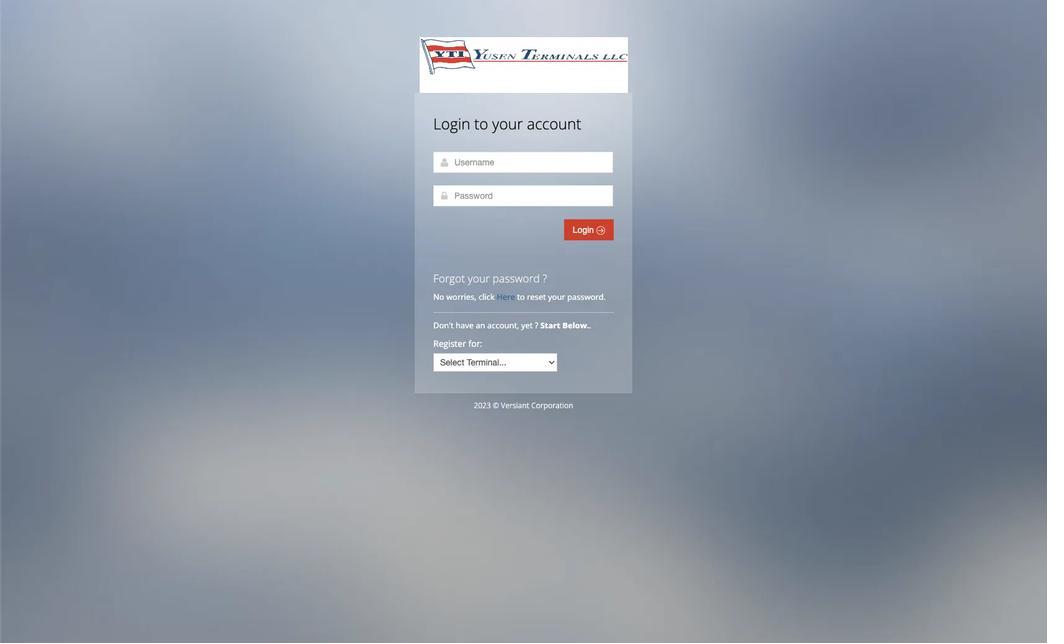 Task type: describe. For each thing, give the bounding box(es) containing it.
worries,
[[447, 292, 477, 303]]

user image
[[440, 158, 450, 167]]

have
[[456, 320, 474, 331]]

click
[[479, 292, 495, 303]]

corporation
[[532, 401, 574, 411]]

Username text field
[[434, 152, 613, 173]]

an
[[476, 320, 485, 331]]

Password password field
[[434, 185, 613, 207]]

register
[[434, 338, 466, 350]]

forgot your password ? no worries, click here to reset your password.
[[434, 271, 606, 303]]

.
[[590, 320, 592, 331]]

forgot
[[434, 271, 465, 286]]

register for:
[[434, 338, 483, 350]]

password.
[[568, 292, 606, 303]]

0 horizontal spatial your
[[468, 271, 490, 286]]

here link
[[497, 292, 515, 303]]

lock image
[[440, 191, 450, 201]]

? inside forgot your password ? no worries, click here to reset your password.
[[543, 271, 547, 286]]

here
[[497, 292, 515, 303]]

start
[[541, 320, 561, 331]]

account,
[[488, 320, 519, 331]]

versiant
[[501, 401, 530, 411]]

don't have an account, yet ? start below. .
[[434, 320, 594, 331]]

password
[[493, 271, 540, 286]]

for:
[[469, 338, 483, 350]]

login to your account
[[434, 114, 582, 134]]

to inside forgot your password ? no worries, click here to reset your password.
[[517, 292, 525, 303]]



Task type: locate. For each thing, give the bounding box(es) containing it.
below.
[[563, 320, 590, 331]]

account
[[527, 114, 582, 134]]

your up click
[[468, 271, 490, 286]]

2023 © versiant corporation
[[474, 401, 574, 411]]

login inside button
[[573, 225, 597, 235]]

1 horizontal spatial ?
[[543, 271, 547, 286]]

no
[[434, 292, 445, 303]]

2023
[[474, 401, 491, 411]]

0 vertical spatial to
[[475, 114, 489, 134]]

0 vertical spatial your
[[492, 114, 523, 134]]

0 horizontal spatial ?
[[535, 320, 539, 331]]

1 vertical spatial to
[[517, 292, 525, 303]]

don't
[[434, 320, 454, 331]]

yet
[[522, 320, 533, 331]]

reset
[[527, 292, 546, 303]]

©
[[493, 401, 499, 411]]

login for login to your account
[[434, 114, 471, 134]]

your
[[492, 114, 523, 134], [468, 271, 490, 286], [548, 292, 566, 303]]

1 horizontal spatial login
[[573, 225, 597, 235]]

to up username text field
[[475, 114, 489, 134]]

0 horizontal spatial login
[[434, 114, 471, 134]]

swapright image
[[597, 226, 605, 235]]

?
[[543, 271, 547, 286], [535, 320, 539, 331]]

login for login
[[573, 225, 597, 235]]

0 vertical spatial ?
[[543, 271, 547, 286]]

1 horizontal spatial to
[[517, 292, 525, 303]]

? up reset
[[543, 271, 547, 286]]

1 vertical spatial login
[[573, 225, 597, 235]]

to right here link
[[517, 292, 525, 303]]

to
[[475, 114, 489, 134], [517, 292, 525, 303]]

2 horizontal spatial your
[[548, 292, 566, 303]]

0 vertical spatial login
[[434, 114, 471, 134]]

your up username text field
[[492, 114, 523, 134]]

? right the yet
[[535, 320, 539, 331]]

1 horizontal spatial your
[[492, 114, 523, 134]]

your right reset
[[548, 292, 566, 303]]

0 horizontal spatial to
[[475, 114, 489, 134]]

1 vertical spatial your
[[468, 271, 490, 286]]

2 vertical spatial your
[[548, 292, 566, 303]]

login button
[[564, 220, 614, 241]]

1 vertical spatial ?
[[535, 320, 539, 331]]

login
[[434, 114, 471, 134], [573, 225, 597, 235]]



Task type: vqa. For each thing, say whether or not it's contained in the screenshot.
to to the bottom
yes



